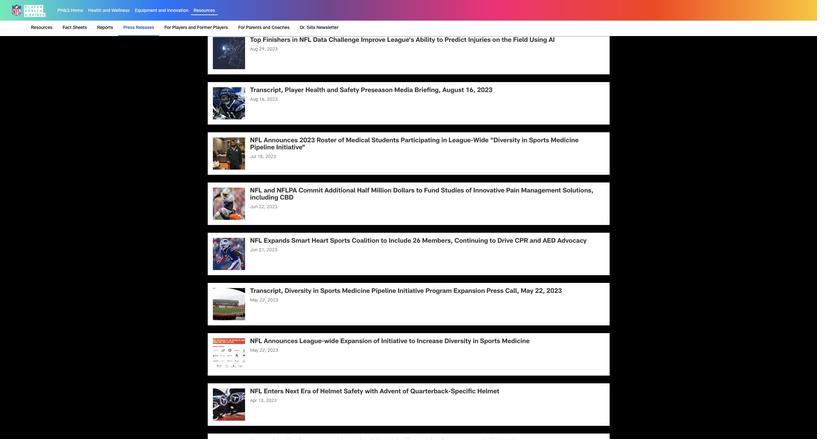 Task type: locate. For each thing, give the bounding box(es) containing it.
briefing,
[[415, 88, 441, 94]]

1 horizontal spatial diversity
[[445, 339, 472, 346]]

1 jun from the top
[[250, 205, 258, 210]]

equipment and innovation
[[135, 9, 189, 13]]

resources
[[194, 9, 215, 13], [31, 26, 52, 30]]

2023 for nfl expands smart heart sports coalition to include 26 members, continuing to drive cpr and aed advocacy
[[267, 249, 278, 253]]

2 for from the left
[[238, 26, 245, 30]]

1 vertical spatial transcript,
[[250, 289, 283, 295]]

0 vertical spatial initiative
[[398, 289, 424, 295]]

expansion right wide
[[341, 339, 372, 346]]

1 vertical spatial expansion
[[341, 339, 372, 346]]

1 announces from the top
[[264, 138, 298, 145]]

press releases link
[[121, 21, 157, 35]]

0 horizontal spatial resources
[[31, 26, 52, 30]]

1 vertical spatial jun
[[250, 249, 258, 253]]

ph&s home link
[[57, 9, 83, 13]]

increase
[[417, 339, 443, 346]]

0 vertical spatial 16,
[[466, 88, 476, 94]]

enters
[[264, 390, 284, 396]]

health right the player
[[306, 88, 326, 94]]

two tennessee titans helmets rest on the sidelines during an nfl game against the denver broncos, monday, sept. 14, 2020, in denver. the titans defeated the broncos 16-14. (margaret bowles via ap) image
[[213, 389, 245, 421]]

1 transcript, from the top
[[250, 88, 283, 94]]

nfl announces league-wide expansion of initiative to increase diversity in sports medicine
[[250, 339, 530, 346]]

0 vertical spatial health
[[88, 9, 102, 13]]

wellness
[[112, 9, 130, 13]]

may 22, 2023 for nfl
[[250, 349, 279, 354]]

22, for transcript, diversity in sports medicine pipeline initiative program expansion press call, may 22, 2023
[[260, 299, 267, 303]]

nfl inside nfl announces 2023 roster of medical students participating in league-wide "diversity in sports medicine pipeline initiative"
[[250, 138, 262, 145]]

1 horizontal spatial 16,
[[466, 88, 476, 94]]

0 vertical spatial press
[[123, 26, 135, 30]]

media
[[395, 88, 413, 94]]

aug for transcript,
[[250, 98, 258, 102]]

banner
[[0, 0, 818, 36]]

2023 for transcript, player health and safety preseason media briefing, august 16, 2023
[[267, 98, 278, 102]]

resources link up former
[[194, 9, 215, 13]]

students
[[372, 138, 399, 145]]

1 for from the left
[[165, 26, 171, 30]]

1 vertical spatial diversity
[[445, 339, 472, 346]]

august
[[443, 88, 464, 94]]

quarterback-
[[411, 390, 451, 396]]

press inside "link"
[[123, 26, 135, 30]]

0 vertical spatial league-
[[449, 138, 474, 145]]

resources up former
[[194, 9, 215, 13]]

safety
[[340, 88, 360, 94], [344, 390, 364, 396]]

0 vertical spatial pipeline
[[250, 145, 275, 152]]

roster
[[317, 138, 337, 145]]

0 horizontal spatial helmet
[[321, 390, 342, 396]]

1 vertical spatial announces
[[264, 339, 298, 346]]

0 vertical spatial expansion
[[454, 289, 485, 295]]

to left include
[[381, 239, 387, 245]]

1 horizontal spatial resources
[[194, 9, 215, 13]]

to
[[437, 38, 443, 44], [417, 188, 423, 195], [381, 239, 387, 245], [490, 239, 496, 245], [409, 339, 416, 346]]

2 horizontal spatial medicine
[[551, 138, 579, 145]]

0 vertical spatial jun
[[250, 205, 258, 210]]

coalition
[[352, 239, 380, 245]]

health right home
[[88, 9, 102, 13]]

0 vertical spatial announces
[[264, 138, 298, 145]]

nfl
[[300, 38, 312, 44], [250, 138, 262, 145], [250, 188, 262, 195], [250, 239, 262, 245], [250, 339, 262, 346], [250, 390, 262, 396]]

to left fund
[[417, 188, 423, 195]]

1 vertical spatial resources
[[31, 26, 52, 30]]

1 aug from the top
[[250, 48, 258, 52]]

may right call,
[[521, 289, 534, 295]]

safety left with
[[344, 390, 364, 396]]

1 may 22, 2023 from the top
[[250, 299, 279, 303]]

nfl right web_pfats pipeline_digital_0518232 image
[[250, 339, 262, 346]]

in
[[292, 38, 298, 44], [442, 138, 447, 145], [522, 138, 528, 145], [313, 289, 319, 295], [473, 339, 479, 346]]

members,
[[423, 239, 453, 245]]

press releases
[[123, 26, 154, 30]]

data
[[313, 38, 327, 44]]

aug for top
[[250, 48, 258, 52]]

22, for nfl announces league-wide expansion of initiative to increase diversity in sports medicine
[[260, 349, 267, 354]]

for inside for parents and coaches link
[[238, 26, 245, 30]]

0 horizontal spatial pipeline
[[250, 145, 275, 152]]

levi stadium 140519 tos.jpg image
[[213, 289, 245, 321]]

helmet right era
[[321, 390, 342, 396]]

aug 29, 2023
[[250, 48, 278, 52]]

aug
[[250, 48, 258, 52], [250, 98, 258, 102]]

web_pfats pipeline_digital_0518232 image
[[213, 339, 245, 371]]

nfl expands smart heart sports coalition to include 26 members, continuing to drive cpr and aed advocacy
[[250, 239, 587, 245]]

0 vertical spatial transcript,
[[250, 88, 283, 94]]

helmet
[[321, 390, 342, 396], [478, 390, 500, 396]]

0 horizontal spatial medicine
[[342, 289, 370, 295]]

diversity
[[285, 289, 312, 295], [445, 339, 472, 346]]

for inside for players and former players link
[[165, 26, 171, 30]]

1 horizontal spatial league-
[[449, 138, 474, 145]]

using
[[530, 38, 548, 44]]

injuries
[[469, 38, 491, 44]]

1 vertical spatial press
[[487, 289, 504, 295]]

dr.
[[300, 26, 306, 30]]

for parents and coaches
[[238, 26, 290, 30]]

health
[[88, 9, 102, 13], [306, 88, 326, 94]]

aug right parsons training camp image at the top
[[250, 98, 258, 102]]

expansion right program
[[454, 289, 485, 295]]

for for for parents and coaches
[[238, 26, 245, 30]]

to inside nfl and nflpa commit additional half million dollars to fund studies of innovative pain management solutions, including cbd
[[417, 188, 423, 195]]

nfl up 01,
[[250, 239, 262, 245]]

of inside nfl announces 2023 roster of medical students participating in league-wide "diversity in sports medicine pipeline initiative"
[[338, 138, 345, 145]]

22,
[[259, 205, 266, 210], [536, 289, 545, 295], [260, 299, 267, 303], [260, 349, 267, 354]]

2 aug from the top
[[250, 98, 258, 102]]

0 horizontal spatial health
[[88, 9, 102, 13]]

may
[[521, 289, 534, 295], [250, 299, 259, 303], [250, 349, 259, 354]]

jun left 01,
[[250, 249, 258, 253]]

continuing
[[455, 239, 488, 245]]

sheets
[[73, 26, 87, 30]]

0 horizontal spatial players
[[172, 26, 187, 30]]

2 announces from the top
[[264, 339, 298, 346]]

releases
[[136, 26, 154, 30]]

2023
[[267, 48, 278, 52], [478, 88, 493, 94], [267, 98, 278, 102], [300, 138, 315, 145], [266, 155, 276, 160], [267, 205, 278, 210], [267, 249, 278, 253], [547, 289, 563, 295], [268, 299, 279, 303], [268, 349, 279, 354], [266, 400, 277, 404]]

health and wellness link
[[88, 9, 130, 13]]

0 horizontal spatial for
[[165, 26, 171, 30]]

1 horizontal spatial health
[[306, 88, 326, 94]]

2 may 22, 2023 from the top
[[250, 349, 279, 354]]

may right levi stadium 140519 tos.jpg image
[[250, 299, 259, 303]]

0 horizontal spatial diversity
[[285, 289, 312, 295]]

and
[[103, 9, 110, 13], [158, 9, 166, 13], [188, 26, 196, 30], [263, 26, 271, 30], [327, 88, 338, 94], [264, 188, 275, 195], [530, 239, 542, 245]]

ph&s
[[57, 9, 70, 13]]

resources link down player health and safety logo
[[31, 21, 55, 35]]

advent
[[380, 390, 401, 396]]

1 horizontal spatial for
[[238, 26, 245, 30]]

0 vertical spatial safety
[[340, 88, 360, 94]]

safety left preseason
[[340, 88, 360, 94]]

for down equipment and innovation "link"
[[165, 26, 171, 30]]

jun for nfl expands smart heart sports coalition to include 26 members, continuing to drive cpr and aed advocacy
[[250, 249, 258, 253]]

0 vertical spatial may 22, 2023
[[250, 299, 279, 303]]

nfl up including
[[250, 188, 262, 195]]

drive
[[498, 239, 514, 245]]

press
[[123, 26, 135, 30], [487, 289, 504, 295]]

and inside nfl and nflpa commit additional half million dollars to fund studies of innovative pain management solutions, including cbd
[[264, 188, 275, 195]]

players right former
[[213, 26, 228, 30]]

player
[[285, 88, 304, 94]]

1 vertical spatial league-
[[300, 339, 324, 346]]

1 horizontal spatial helmet
[[478, 390, 500, 396]]

aug left the 29, on the top left of page
[[250, 48, 258, 52]]

nfl up "apr" at the left bottom of page
[[250, 390, 262, 396]]

26
[[413, 239, 421, 245]]

may 22, 2023
[[250, 299, 279, 303], [250, 349, 279, 354]]

1 horizontal spatial pipeline
[[372, 289, 396, 295]]

resources link
[[194, 9, 215, 13], [31, 21, 55, 35]]

1 horizontal spatial medicine
[[502, 339, 530, 346]]

_original image
[[213, 37, 245, 69]]

warren austin trains at saint vincent college during the 2023 steelers training camp on thursday, aug. 3, 2023 in latrobe, pa. (karl roser / pittsburgh steelers) image
[[213, 138, 245, 170]]

0 vertical spatial medicine
[[551, 138, 579, 145]]

nfl enters next era of helmet safety with advent of quarterback-specific helmet
[[250, 390, 501, 396]]

nfl inside nfl and nflpa commit additional half million dollars to fund studies of innovative pain management solutions, including cbd
[[250, 188, 262, 195]]

for left parents
[[238, 26, 245, 30]]

pipeline
[[250, 145, 275, 152], [372, 289, 396, 295]]

million
[[371, 188, 392, 195]]

1 vertical spatial aug
[[250, 98, 258, 102]]

field
[[514, 38, 528, 44]]

league-
[[449, 138, 474, 145], [300, 339, 324, 346]]

players
[[172, 26, 187, 30], [213, 26, 228, 30]]

commit
[[299, 188, 323, 195]]

including
[[250, 195, 278, 202]]

1 vertical spatial may 22, 2023
[[250, 349, 279, 354]]

2 vertical spatial may
[[250, 349, 259, 354]]

pain
[[507, 188, 520, 195]]

1 horizontal spatial players
[[213, 26, 228, 30]]

sports
[[530, 138, 550, 145], [330, 239, 350, 245], [321, 289, 341, 295], [481, 339, 501, 346]]

13,
[[258, 400, 265, 404]]

0 horizontal spatial expansion
[[341, 339, 372, 346]]

jun down including
[[250, 205, 258, 210]]

0 vertical spatial may
[[521, 289, 534, 295]]

expands
[[264, 239, 290, 245]]

0 vertical spatial resources link
[[194, 9, 215, 13]]

transcript, for transcript, player health and safety preseason media briefing, august 16, 2023
[[250, 88, 283, 94]]

transcript, player health and safety preseason media briefing, august 16, 2023
[[250, 88, 493, 94]]

players down innovation
[[172, 26, 187, 30]]

damar hamlin tn image
[[213, 238, 245, 271]]

nfl for nfl and nflpa commit additional half million dollars to fund studies of innovative pain management solutions, including cbd
[[250, 188, 262, 195]]

0 vertical spatial aug
[[250, 48, 258, 52]]

01,
[[259, 249, 266, 253]]

ability
[[416, 38, 436, 44]]

announces inside nfl announces 2023 roster of medical students participating in league-wide "diversity in sports medicine pipeline initiative"
[[264, 138, 298, 145]]

parsons training camp image
[[213, 87, 245, 120]]

reports link
[[95, 21, 116, 35]]

for
[[165, 26, 171, 30], [238, 26, 245, 30]]

2 helmet from the left
[[478, 390, 500, 396]]

1 vertical spatial safety
[[344, 390, 364, 396]]

1 vertical spatial medicine
[[342, 289, 370, 295]]

may for nfl announces league-wide expansion of initiative to increase diversity in sports medicine
[[250, 349, 259, 354]]

helmet right specific
[[478, 390, 500, 396]]

1 horizontal spatial press
[[487, 289, 504, 295]]

may for transcript, diversity in sports medicine pipeline initiative program expansion press call, may 22, 2023
[[250, 299, 259, 303]]

era
[[301, 390, 311, 396]]

1 horizontal spatial resources link
[[194, 9, 215, 13]]

29,
[[259, 48, 266, 52]]

for for for players and former players
[[165, 26, 171, 30]]

0 horizontal spatial resources link
[[31, 21, 55, 35]]

nfl for nfl enters next era of helmet safety with advent of quarterback-specific helmet
[[250, 390, 262, 396]]

22, for nfl and nflpa commit additional half million dollars to fund studies of innovative pain management solutions, including cbd
[[259, 205, 266, 210]]

1 vertical spatial 16,
[[259, 98, 266, 102]]

top finishers in nfl data challenge improve league's ability to predict injuries on the field using ai
[[250, 38, 555, 44]]

1 vertical spatial initiative
[[382, 339, 408, 346]]

call,
[[506, 289, 520, 295]]

of
[[338, 138, 345, 145], [466, 188, 472, 195], [374, 339, 380, 346], [313, 390, 319, 396], [403, 390, 409, 396]]

nfl for nfl announces league-wide expansion of initiative to increase diversity in sports medicine
[[250, 339, 262, 346]]

resources down player health and safety logo
[[31, 26, 52, 30]]

2 transcript, from the top
[[250, 289, 283, 295]]

1 vertical spatial pipeline
[[372, 289, 396, 295]]

innovation
[[167, 9, 189, 13]]

0 horizontal spatial 16,
[[259, 98, 266, 102]]

press left releases
[[123, 26, 135, 30]]

press left call,
[[487, 289, 504, 295]]

nfl up jul
[[250, 138, 262, 145]]

may right web_pfats pipeline_digital_0518232 image
[[250, 349, 259, 354]]

2 jun from the top
[[250, 249, 258, 253]]

1 vertical spatial may
[[250, 299, 259, 303]]

0 horizontal spatial press
[[123, 26, 135, 30]]

for players and former players link
[[162, 21, 231, 35]]



Task type: describe. For each thing, give the bounding box(es) containing it.
specific
[[451, 390, 476, 396]]

1 horizontal spatial expansion
[[454, 289, 485, 295]]

2023 for top finishers in nfl data challenge improve league's ability to predict injuries on the field using ai
[[267, 48, 278, 52]]

fact
[[63, 26, 72, 30]]

solutions,
[[563, 188, 594, 195]]

1 vertical spatial resources link
[[31, 21, 55, 35]]

dr. sills newsletter link
[[298, 21, 341, 35]]

los angeles chargers wide receiver mike williams (81) is hit by denver broncos safety justin simmons (31) after making a catch during the first half of an nfl football game in denver, sunday, jan. 8, 2023. (ap photo/jack dempsey) image
[[213, 188, 245, 220]]

1 helmet from the left
[[321, 390, 342, 396]]

0 horizontal spatial league-
[[300, 339, 324, 346]]

player health and safety logo image
[[10, 3, 47, 18]]

reports
[[97, 26, 113, 30]]

smart
[[292, 239, 310, 245]]

jul
[[250, 155, 256, 160]]

transcript, for transcript, diversity in sports medicine pipeline initiative program expansion press call, may 22, 2023
[[250, 289, 283, 295]]

aug 16, 2023
[[250, 98, 278, 102]]

finishers
[[263, 38, 291, 44]]

on
[[493, 38, 500, 44]]

coaches
[[272, 26, 290, 30]]

initiative for pipeline
[[398, 289, 424, 295]]

advocacy
[[558, 239, 587, 245]]

2023 for nfl enters next era of helmet safety with advent of quarterback-specific helmet
[[266, 400, 277, 404]]

announces for league-
[[264, 339, 298, 346]]

transcript, diversity in sports medicine pipeline initiative program expansion press call, may 22, 2023
[[250, 289, 563, 295]]

announces for 2023
[[264, 138, 298, 145]]

home
[[71, 9, 83, 13]]

for players and former players
[[165, 26, 228, 30]]

banner containing ph&s home
[[0, 0, 818, 36]]

management
[[522, 188, 562, 195]]

parents
[[246, 26, 262, 30]]

additional
[[325, 188, 356, 195]]

dollars
[[394, 188, 415, 195]]

participating
[[401, 138, 440, 145]]

fact sheets
[[63, 26, 87, 30]]

predict
[[445, 38, 467, 44]]

cbd
[[280, 195, 294, 202]]

the
[[502, 38, 512, 44]]

league- inside nfl announces 2023 roster of medical students participating in league-wide "diversity in sports medicine pipeline initiative"
[[449, 138, 474, 145]]

2 players from the left
[[213, 26, 228, 30]]

may 22, 2023 for transcript,
[[250, 299, 279, 303]]

studies
[[441, 188, 464, 195]]

former
[[197, 26, 212, 30]]

with
[[365, 390, 378, 396]]

sills
[[307, 26, 316, 30]]

include
[[389, 239, 412, 245]]

apr
[[250, 400, 257, 404]]

fact sheets link
[[60, 21, 89, 35]]

18,
[[258, 155, 264, 160]]

wide
[[324, 339, 339, 346]]

health and wellness
[[88, 9, 130, 13]]

to left increase
[[409, 339, 416, 346]]

2 vertical spatial medicine
[[502, 339, 530, 346]]

apr 13, 2023
[[250, 400, 277, 404]]

newsletter
[[317, 26, 339, 30]]

0 vertical spatial diversity
[[285, 289, 312, 295]]

wide
[[474, 138, 489, 145]]

sports inside nfl announces 2023 roster of medical students participating in league-wide "diversity in sports medicine pipeline initiative"
[[530, 138, 550, 145]]

2023 for nfl announces league-wide expansion of initiative to increase diversity in sports medicine
[[268, 349, 279, 354]]

2023 for nfl announces 2023 roster of medical students participating in league-wide "diversity in sports medicine pipeline initiative"
[[266, 155, 276, 160]]

nfl for nfl expands smart heart sports coalition to include 26 members, continuing to drive cpr and aed advocacy
[[250, 239, 262, 245]]

jul 18, 2023
[[250, 155, 276, 160]]

league's
[[387, 38, 415, 44]]

medicine inside nfl announces 2023 roster of medical students participating in league-wide "diversity in sports medicine pipeline initiative"
[[551, 138, 579, 145]]

1 vertical spatial health
[[306, 88, 326, 94]]

to right ability on the right of the page
[[437, 38, 443, 44]]

heart
[[312, 239, 329, 245]]

"diversity
[[491, 138, 521, 145]]

equipment
[[135, 9, 157, 13]]

of inside nfl and nflpa commit additional half million dollars to fund studies of innovative pain management solutions, including cbd
[[466, 188, 472, 195]]

cpr
[[515, 239, 529, 245]]

top
[[250, 38, 261, 44]]

next
[[285, 390, 299, 396]]

improve
[[361, 38, 386, 44]]

0 vertical spatial resources
[[194, 9, 215, 13]]

nflpa
[[277, 188, 297, 195]]

initiative for of
[[382, 339, 408, 346]]

medical
[[346, 138, 370, 145]]

nfl and nflpa commit additional half million dollars to fund studies of innovative pain management solutions, including cbd
[[250, 188, 594, 202]]

jun 01, 2023
[[250, 249, 278, 253]]

preseason
[[361, 88, 393, 94]]

jun 22, 2023
[[250, 205, 278, 210]]

equipment and innovation link
[[135, 9, 189, 13]]

innovative
[[474, 188, 505, 195]]

2023 for transcript, diversity in sports medicine pipeline initiative program expansion press call, may 22, 2023
[[268, 299, 279, 303]]

ph&s home
[[57, 9, 83, 13]]

initiative"
[[277, 145, 306, 152]]

1 players from the left
[[172, 26, 187, 30]]

program
[[426, 289, 452, 295]]

challenge
[[329, 38, 360, 44]]

fund
[[424, 188, 440, 195]]

2023 for nfl and nflpa commit additional half million dollars to fund studies of innovative pain management solutions, including cbd
[[267, 205, 278, 210]]

ai
[[549, 38, 555, 44]]

jun for nfl and nflpa commit additional half million dollars to fund studies of innovative pain management solutions, including cbd
[[250, 205, 258, 210]]

for parents and coaches link
[[236, 21, 292, 35]]

pipeline inside nfl announces 2023 roster of medical students participating in league-wide "diversity in sports medicine pipeline initiative"
[[250, 145, 275, 152]]

aed
[[543, 239, 556, 245]]

nfl for nfl announces 2023 roster of medical students participating in league-wide "diversity in sports medicine pipeline initiative"
[[250, 138, 262, 145]]

to left drive
[[490, 239, 496, 245]]

half
[[357, 188, 370, 195]]

nfl down dr.
[[300, 38, 312, 44]]

2023 inside nfl announces 2023 roster of medical students participating in league-wide "diversity in sports medicine pipeline initiative"
[[300, 138, 315, 145]]

collaborative meeting of nfl medical officials and pl medical officials. image
[[213, 0, 245, 19]]



Task type: vqa. For each thing, say whether or not it's contained in the screenshot.
left League-
yes



